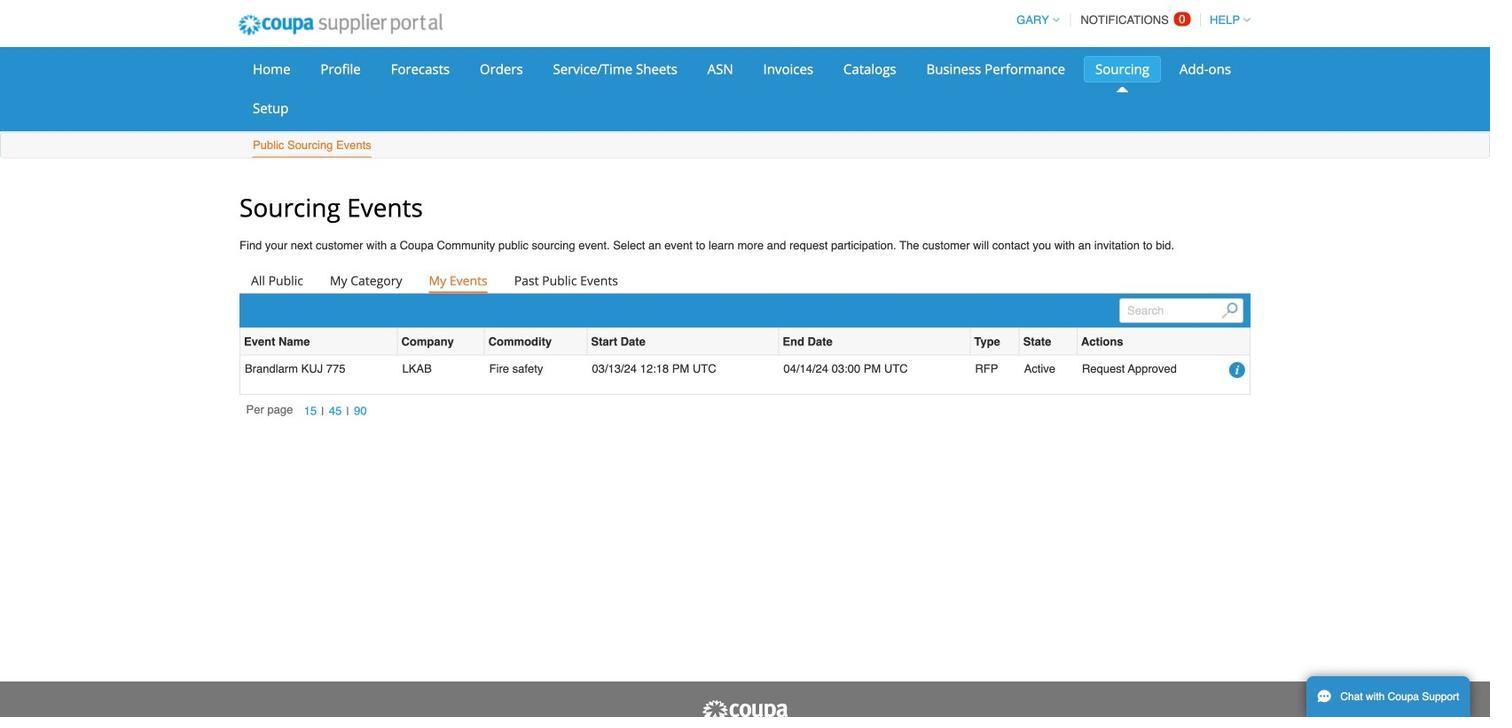 Task type: vqa. For each thing, say whether or not it's contained in the screenshot.
the right Coupa Supplier Portal image
yes



Task type: locate. For each thing, give the bounding box(es) containing it.
coupa supplier portal image
[[226, 3, 455, 47], [701, 699, 790, 717]]

0 horizontal spatial navigation
[[246, 402, 372, 421]]

tab list
[[240, 268, 1251, 293]]

1 horizontal spatial coupa supplier portal image
[[701, 699, 790, 717]]

0 vertical spatial coupa supplier portal image
[[226, 3, 455, 47]]

1 vertical spatial coupa supplier portal image
[[701, 699, 790, 717]]

1 horizontal spatial navigation
[[1009, 3, 1251, 37]]

navigation
[[1009, 3, 1251, 37], [246, 402, 372, 421]]

0 horizontal spatial coupa supplier portal image
[[226, 3, 455, 47]]

0 vertical spatial navigation
[[1009, 3, 1251, 37]]



Task type: describe. For each thing, give the bounding box(es) containing it.
1 vertical spatial navigation
[[246, 402, 372, 421]]

Search text field
[[1120, 298, 1244, 323]]

search image
[[1222, 302, 1238, 318]]



